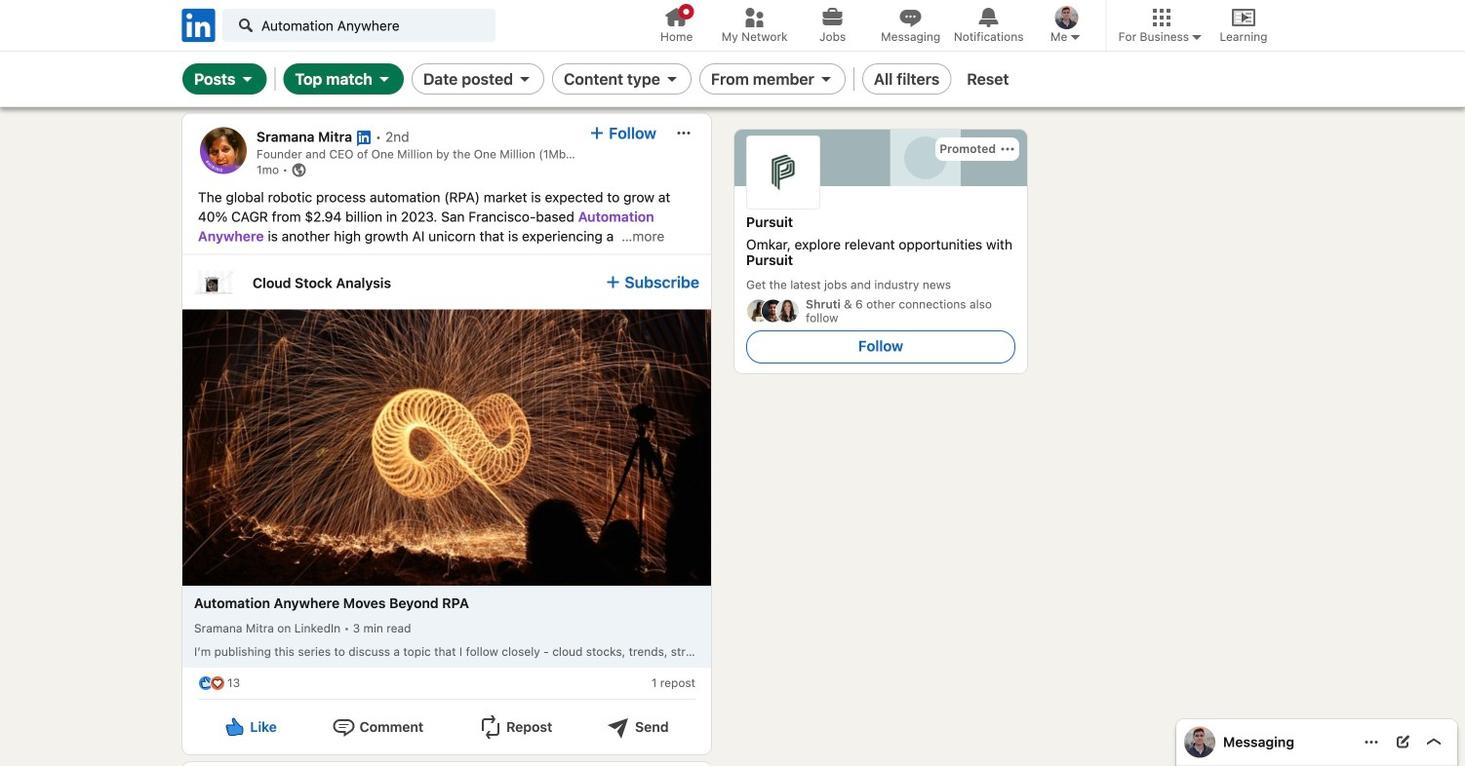 Task type: describe. For each thing, give the bounding box(es) containing it.
small image
[[1068, 29, 1083, 45]]

content type filter. clicking this button displays all content type filter options. image
[[664, 71, 680, 87]]

for business image
[[1189, 29, 1205, 45]]

cloud stock analysis, graphic. image
[[194, 263, 233, 302]]

love image
[[210, 676, 225, 692]]

date posted filter. clicking this button displays all date posted filter options. image
[[517, 71, 533, 87]]

1 like image from the top
[[223, 67, 246, 90]]

sort by filter. top match filter is currently applied. clicking this button displays all sort by filter options. image
[[376, 71, 392, 87]]

from member filter. clicking this button displays all from member filter options. image
[[819, 71, 834, 87]]

linkedin image
[[179, 5, 219, 45]]

2 like image from the top
[[223, 716, 246, 739]]



Task type: vqa. For each thing, say whether or not it's contained in the screenshot.
Date posted filter. Clicking this button displays all Date posted filter options. icon
yes



Task type: locate. For each thing, give the bounding box(es) containing it.
0 vertical spatial like image
[[198, 27, 214, 42]]

1 vertical spatial like image
[[198, 676, 214, 692]]

like image for love image
[[198, 676, 214, 692]]

0 vertical spatial omkar savant image
[[1055, 6, 1079, 29]]

like image
[[223, 67, 246, 90], [223, 716, 246, 739]]

1 like image from the top
[[198, 27, 214, 42]]

open article: automation anywhere moves beyond rpa by sramana mitra • 3 min read image
[[182, 310, 711, 586]]

0 vertical spatial like image
[[223, 67, 246, 90]]

1 vertical spatial omkar savant image
[[1184, 727, 1216, 759]]

sramana mitra, graphic. image
[[200, 127, 247, 174]]

filter by: posts image
[[239, 71, 255, 87]]

like image
[[198, 27, 214, 42], [198, 676, 214, 692]]

omkar savant image
[[1055, 6, 1079, 29], [1184, 727, 1216, 759]]

linkedin image
[[179, 5, 219, 45]]

like image for "insightful" image
[[198, 27, 214, 42]]

Search text field
[[222, 9, 496, 42]]

insightful image
[[210, 27, 225, 42]]

0 horizontal spatial omkar savant image
[[1055, 6, 1079, 29]]

like image down "insightful" image
[[223, 67, 246, 90]]

1 horizontal spatial omkar savant image
[[1184, 727, 1216, 759]]

2 like image from the top
[[198, 676, 214, 692]]

1 vertical spatial like image
[[223, 716, 246, 739]]

like image down love image
[[223, 716, 246, 739]]

open control menu for post by sramana mitra image
[[676, 125, 692, 141]]

open messenger dropdown menu image
[[1364, 735, 1380, 751]]



